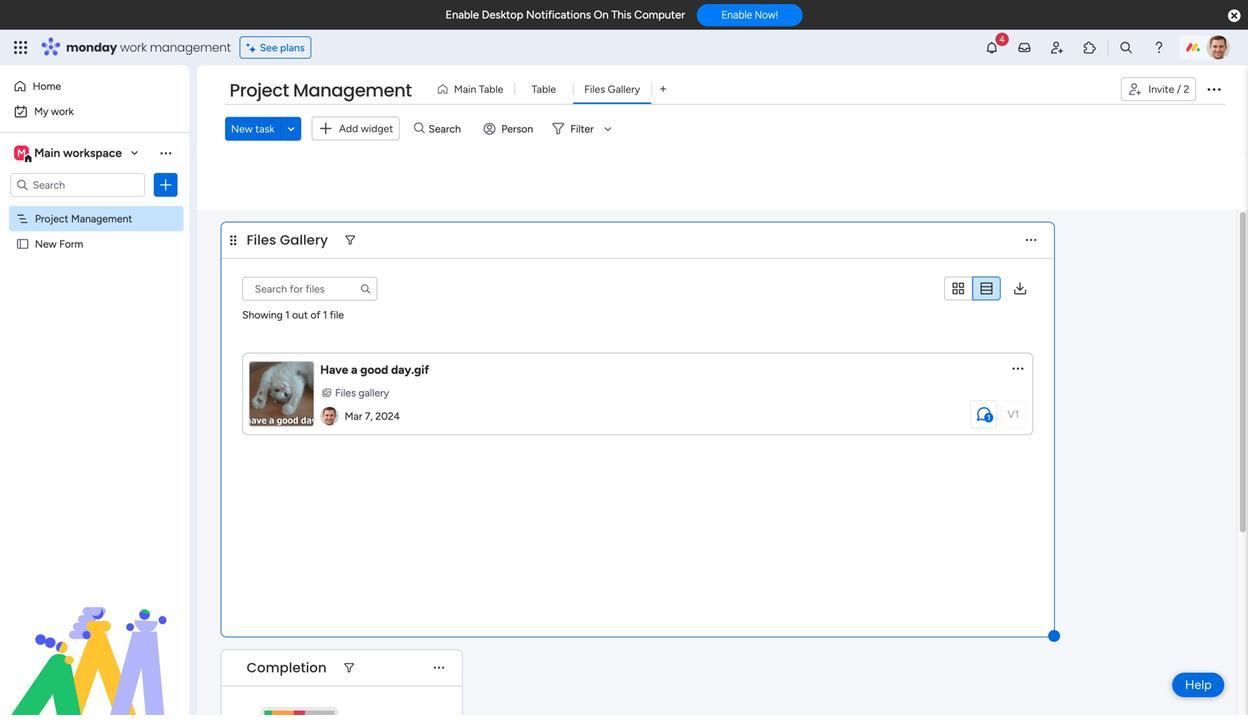 Task type: describe. For each thing, give the bounding box(es) containing it.
mark as current image
[[1011, 361, 1025, 376]]

project management inside field
[[230, 78, 412, 103]]

angle down image
[[288, 123, 295, 134]]

management
[[150, 39, 231, 56]]

help button
[[1173, 673, 1225, 698]]

0 vertical spatial options image
[[1205, 80, 1223, 98]]

invite / 2
[[1149, 83, 1190, 95]]

showing
[[242, 309, 283, 321]]

main for main table
[[454, 83, 476, 95]]

enable for enable now!
[[722, 9, 752, 21]]

0 horizontal spatial 1
[[285, 309, 290, 321]]

new for new form
[[35, 238, 57, 250]]

new task
[[231, 122, 275, 135]]

1 table from the left
[[479, 83, 503, 95]]

workspace selection element
[[14, 144, 124, 163]]

gallery for files gallery field
[[280, 231, 328, 250]]

invite / 2 button
[[1121, 77, 1196, 101]]

computer
[[634, 8, 685, 22]]

home
[[33, 80, 61, 93]]

notifications
[[526, 8, 591, 22]]

monday
[[66, 39, 117, 56]]

mar 7, 2024
[[345, 410, 400, 423]]

new form
[[35, 238, 83, 250]]

main for main workspace
[[34, 146, 60, 160]]

file
[[330, 309, 344, 321]]

have a good day .gif
[[320, 363, 429, 377]]

showing 1 out of 1 file
[[242, 309, 344, 321]]

4 image
[[996, 30, 1009, 47]]

files gallery button
[[573, 77, 651, 101]]

search image
[[360, 283, 372, 295]]

enable desktop notifications on this computer
[[446, 8, 685, 22]]

2 horizontal spatial 1
[[988, 414, 991, 422]]

Project Management field
[[226, 78, 415, 103]]

download image
[[1013, 281, 1028, 296]]

dapulse close image
[[1228, 9, 1241, 24]]

Completion field
[[243, 659, 331, 678]]

filter
[[570, 122, 594, 135]]

workspace
[[63, 146, 122, 160]]

2 table from the left
[[532, 83, 556, 95]]

terry turtle image
[[1207, 36, 1230, 59]]

person button
[[478, 117, 542, 141]]

management inside field
[[293, 78, 412, 103]]

2024
[[375, 410, 400, 423]]

2
[[1184, 83, 1190, 95]]

more dots image
[[1026, 235, 1037, 246]]

day
[[391, 363, 411, 377]]

workspace options image
[[158, 145, 173, 160]]

my work link
[[9, 100, 181, 123]]

Files Gallery field
[[243, 231, 332, 250]]

workspace image
[[14, 145, 29, 161]]

of
[[311, 309, 320, 321]]

Search field
[[425, 118, 470, 139]]

see plans
[[260, 41, 305, 54]]

select product image
[[13, 40, 28, 55]]

main table button
[[431, 77, 515, 101]]

1 vertical spatial project management
[[35, 213, 132, 225]]

lottie animation image
[[0, 565, 189, 716]]

files gallery for files gallery button
[[584, 83, 640, 95]]

enable now! button
[[697, 4, 803, 26]]

now!
[[755, 9, 778, 21]]

files inside files gallery button
[[335, 387, 356, 399]]

gallery for files gallery button
[[608, 83, 640, 95]]

my work option
[[9, 100, 181, 123]]

main workspace
[[34, 146, 122, 160]]

1 vertical spatial project
[[35, 213, 68, 225]]

add widget button
[[312, 117, 400, 140]]

my
[[34, 105, 48, 118]]

m
[[17, 147, 26, 159]]



Task type: vqa. For each thing, say whether or not it's contained in the screenshot.
Enable Now!'s Enable
yes



Task type: locate. For each thing, give the bounding box(es) containing it.
0 horizontal spatial options image
[[158, 178, 173, 192]]

0 horizontal spatial new
[[35, 238, 57, 250]]

1 vertical spatial files gallery
[[247, 231, 328, 250]]

1 horizontal spatial project management
[[230, 78, 412, 103]]

1
[[285, 309, 290, 321], [323, 309, 327, 321], [988, 414, 991, 422]]

new left task
[[231, 122, 253, 135]]

list box
[[0, 203, 189, 457]]

files down a
[[335, 387, 356, 399]]

1 horizontal spatial project
[[230, 78, 289, 103]]

None search field
[[242, 277, 377, 301]]

management up add widget "popup button"
[[293, 78, 412, 103]]

new for new task
[[231, 122, 253, 135]]

0 horizontal spatial management
[[71, 213, 132, 225]]

/
[[1177, 83, 1181, 95]]

0 horizontal spatial work
[[51, 105, 74, 118]]

files gallery up arrow down icon
[[584, 83, 640, 95]]

desktop
[[482, 8, 523, 22]]

new task button
[[225, 117, 280, 141]]

form
[[59, 238, 83, 250]]

gallery
[[608, 83, 640, 95], [280, 231, 328, 250]]

enable left "now!" at the top of the page
[[722, 9, 752, 21]]

have
[[320, 363, 348, 377]]

1 horizontal spatial options image
[[1205, 80, 1223, 98]]

gallery inside field
[[280, 231, 328, 250]]

0 horizontal spatial main
[[34, 146, 60, 160]]

list box containing project management
[[0, 203, 189, 457]]

1 vertical spatial files
[[247, 231, 276, 250]]

1 vertical spatial options image
[[158, 178, 173, 192]]

project management up form
[[35, 213, 132, 225]]

files for files gallery field
[[247, 231, 276, 250]]

files inside files gallery button
[[584, 83, 605, 95]]

0 vertical spatial gallery
[[608, 83, 640, 95]]

main table
[[454, 83, 503, 95]]

table up person
[[532, 83, 556, 95]]

0 vertical spatial main
[[454, 83, 476, 95]]

2 enable from the left
[[722, 9, 752, 21]]

add view image
[[660, 84, 666, 95]]

1 horizontal spatial 1
[[323, 309, 327, 321]]

files right dapulse drag handle 3 icon
[[247, 231, 276, 250]]

v1
[[1008, 408, 1019, 421]]

files inside files gallery field
[[247, 231, 276, 250]]

monday work management
[[66, 39, 231, 56]]

files gallery for files gallery field
[[247, 231, 328, 250]]

0 vertical spatial work
[[120, 39, 147, 56]]

monday marketplace image
[[1083, 40, 1097, 55]]

main up search field in the top of the page
[[454, 83, 476, 95]]

gallery
[[359, 387, 389, 399]]

files
[[584, 83, 605, 95], [247, 231, 276, 250], [335, 387, 356, 399]]

1 vertical spatial gallery
[[280, 231, 328, 250]]

enable left desktop
[[446, 8, 479, 22]]

work for monday
[[120, 39, 147, 56]]

enable inside enable now! button
[[722, 9, 752, 21]]

see plans button
[[240, 36, 311, 59]]

project management up the add
[[230, 78, 412, 103]]

person
[[501, 122, 533, 135]]

help
[[1185, 678, 1212, 693]]

0 vertical spatial files
[[584, 83, 605, 95]]

project up task
[[230, 78, 289, 103]]

0 horizontal spatial files
[[247, 231, 276, 250]]

options image right 2
[[1205, 80, 1223, 98]]

v2 search image
[[414, 120, 425, 137]]

gallery inside button
[[608, 83, 640, 95]]

1 left the out
[[285, 309, 290, 321]]

new
[[231, 122, 253, 135], [35, 238, 57, 250]]

table button
[[515, 77, 573, 101]]

files for files gallery button
[[584, 83, 605, 95]]

filter button
[[547, 117, 617, 141]]

main inside the 'workspace selection' element
[[34, 146, 60, 160]]

2 vertical spatial files
[[335, 387, 356, 399]]

search everything image
[[1119, 40, 1134, 55]]

invite members image
[[1050, 40, 1065, 55]]

main content containing files gallery
[[197, 210, 1248, 716]]

add widget
[[339, 122, 393, 135]]

main inside button
[[454, 83, 476, 95]]

project inside field
[[230, 78, 289, 103]]

enable for enable desktop notifications on this computer
[[446, 8, 479, 22]]

1 horizontal spatial new
[[231, 122, 253, 135]]

home option
[[9, 74, 181, 98]]

1 horizontal spatial main
[[454, 83, 476, 95]]

see
[[260, 41, 278, 54]]

work right monday
[[120, 39, 147, 56]]

project up new form
[[35, 213, 68, 225]]

help image
[[1152, 40, 1167, 55]]

invite
[[1149, 83, 1175, 95]]

1 horizontal spatial gallery
[[608, 83, 640, 95]]

files gallery
[[584, 83, 640, 95], [247, 231, 328, 250]]

main
[[454, 83, 476, 95], [34, 146, 60, 160]]

0 vertical spatial new
[[231, 122, 253, 135]]

1 horizontal spatial work
[[120, 39, 147, 56]]

.gif
[[411, 363, 429, 377]]

enable
[[446, 8, 479, 22], [722, 9, 752, 21]]

0 horizontal spatial project management
[[35, 213, 132, 225]]

task
[[255, 122, 275, 135]]

1 vertical spatial main
[[34, 146, 60, 160]]

gallery layout group
[[944, 277, 1001, 301]]

7,
[[365, 410, 373, 423]]

files gallery button
[[320, 385, 394, 401]]

Search for files search field
[[242, 277, 377, 301]]

project
[[230, 78, 289, 103], [35, 213, 68, 225]]

gallery up search for files search box
[[280, 231, 328, 250]]

gallery left add view image
[[608, 83, 640, 95]]

1 vertical spatial new
[[35, 238, 57, 250]]

1 left v1
[[988, 414, 991, 422]]

2 horizontal spatial files
[[584, 83, 605, 95]]

my work
[[34, 105, 74, 118]]

enable now!
[[722, 9, 778, 21]]

mar
[[345, 410, 362, 423]]

0 horizontal spatial files gallery
[[247, 231, 328, 250]]

0 horizontal spatial table
[[479, 83, 503, 95]]

main right workspace icon
[[34, 146, 60, 160]]

1 vertical spatial management
[[71, 213, 132, 225]]

main content
[[197, 210, 1248, 716]]

options image
[[1205, 80, 1223, 98], [158, 178, 173, 192]]

options image down workspace options icon
[[158, 178, 173, 192]]

home link
[[9, 74, 181, 98]]

more dots image
[[434, 663, 444, 674]]

management up form
[[71, 213, 132, 225]]

dapulse drag handle 3 image
[[230, 235, 236, 246]]

Search in workspace field
[[31, 176, 124, 194]]

work inside option
[[51, 105, 74, 118]]

completion
[[247, 659, 327, 678]]

1 right of
[[323, 309, 327, 321]]

management
[[293, 78, 412, 103], [71, 213, 132, 225]]

option
[[0, 205, 189, 208]]

notifications image
[[985, 40, 999, 55]]

new right public board "icon"
[[35, 238, 57, 250]]

0 vertical spatial project management
[[230, 78, 412, 103]]

widget
[[361, 122, 393, 135]]

1 horizontal spatial enable
[[722, 9, 752, 21]]

arrow down image
[[599, 120, 617, 138]]

table
[[479, 83, 503, 95], [532, 83, 556, 95]]

files gallery up search for files search box
[[247, 231, 328, 250]]

0 vertical spatial management
[[293, 78, 412, 103]]

update feed image
[[1017, 40, 1032, 55]]

table up person popup button
[[479, 83, 503, 95]]

this
[[612, 8, 632, 22]]

lottie animation element
[[0, 565, 189, 716]]

public board image
[[16, 237, 30, 251]]

project management
[[230, 78, 412, 103], [35, 213, 132, 225]]

0 vertical spatial project
[[230, 78, 289, 103]]

1 vertical spatial work
[[51, 105, 74, 118]]

0 horizontal spatial enable
[[446, 8, 479, 22]]

out
[[292, 309, 308, 321]]

0 vertical spatial files gallery
[[584, 83, 640, 95]]

on
[[594, 8, 609, 22]]

plans
[[280, 41, 305, 54]]

1 horizontal spatial table
[[532, 83, 556, 95]]

files gallery inside files gallery field
[[247, 231, 328, 250]]

1 horizontal spatial files
[[335, 387, 356, 399]]

work
[[120, 39, 147, 56], [51, 105, 74, 118]]

1 horizontal spatial files gallery
[[584, 83, 640, 95]]

work right my
[[51, 105, 74, 118]]

new inside button
[[231, 122, 253, 135]]

good
[[360, 363, 388, 377]]

a
[[351, 363, 358, 377]]

files gallery inside files gallery button
[[584, 83, 640, 95]]

0 horizontal spatial gallery
[[280, 231, 328, 250]]

files gallery
[[335, 387, 389, 399]]

work for my
[[51, 105, 74, 118]]

0 horizontal spatial project
[[35, 213, 68, 225]]

files up the filter
[[584, 83, 605, 95]]

1 horizontal spatial management
[[293, 78, 412, 103]]

1 enable from the left
[[446, 8, 479, 22]]

add
[[339, 122, 358, 135]]



